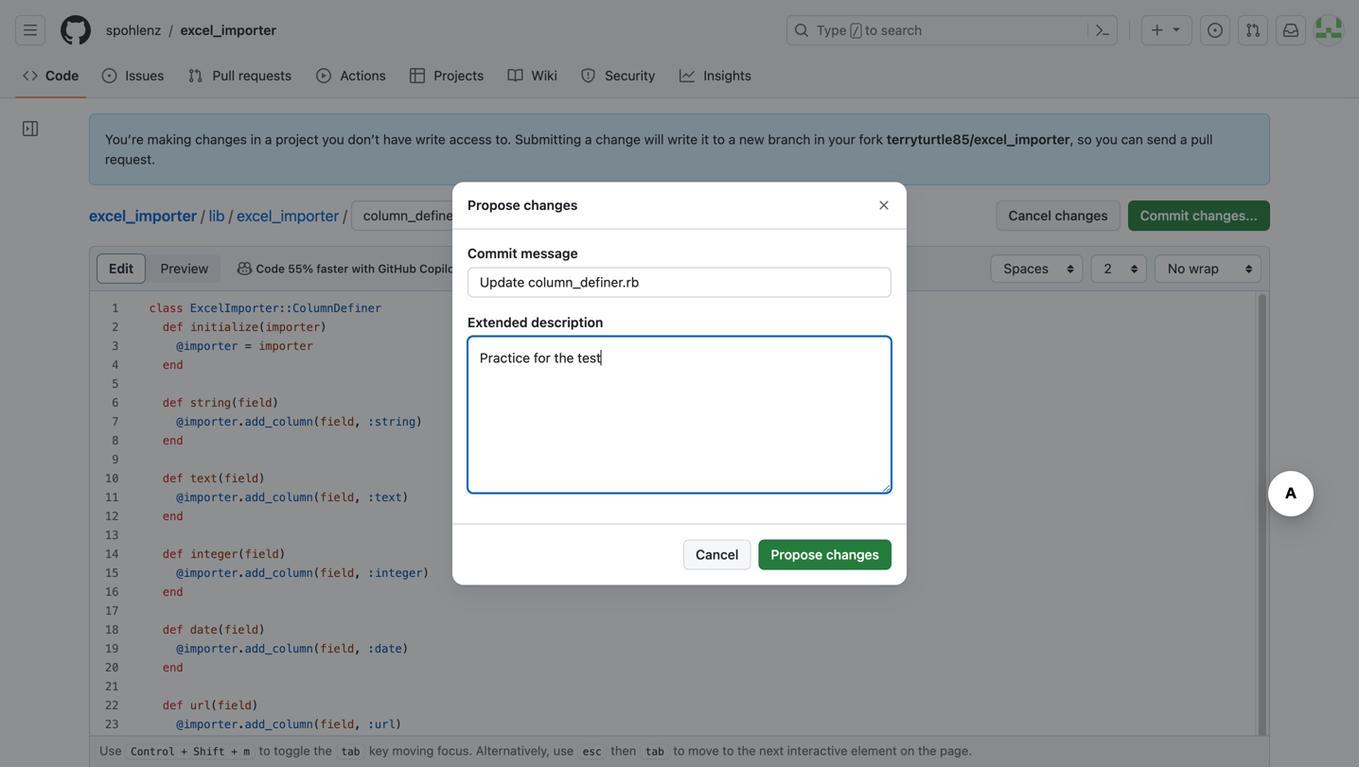 Task type: describe. For each thing, give the bounding box(es) containing it.
add_column for text
[[245, 491, 313, 505]]

excel_importer link up edit mode element
[[89, 207, 197, 225]]

to right move
[[723, 744, 734, 758]]

plus image
[[1150, 23, 1165, 38]]

spohlenz / excel_importer
[[106, 22, 276, 38]]

making
[[147, 132, 192, 147]]

excel_importer / lib / excel_importer
[[89, 207, 339, 225]]

field right string
[[238, 397, 272, 410]]

initialize
[[190, 321, 258, 334]]

so
[[1078, 132, 1092, 147]]

end for def integer ( field ) @importer . add_column ( field , :integer ) end
[[163, 586, 183, 599]]

:url
[[368, 718, 395, 732]]

copilot
[[419, 262, 459, 275]]

project
[[276, 132, 319, 147]]

2 horizontal spatial in
[[814, 132, 825, 147]]

element
[[851, 744, 897, 758]]

to right m
[[259, 744, 270, 758]]

field left the :integer
[[320, 567, 354, 580]]

branch
[[768, 132, 811, 147]]

commit for commit message
[[468, 246, 517, 261]]

edit
[[109, 261, 134, 276]]

commit for commit changes...
[[1140, 208, 1189, 223]]

20
[[105, 662, 119, 675]]

list containing spohlenz / excel_importer
[[98, 15, 775, 45]]

field right date
[[224, 624, 258, 637]]

to.
[[495, 132, 511, 147]]

def for def string ( field ) @importer . add_column ( field , :string ) end
[[163, 397, 183, 410]]

def for def integer ( field ) @importer . add_column ( field , :integer ) end
[[163, 548, 183, 561]]

issue opened image
[[102, 68, 117, 83]]

1 a from the left
[[265, 132, 272, 147]]

def for def url ( field ) @importer . add_column ( field , :url ) end
[[163, 700, 183, 713]]

1
[[112, 302, 119, 315]]

security link
[[573, 62, 664, 90]]

region containing 1 2 3 4 5 6 7 8 9 10 11 12 13 14 15 16 17 18 19 20 21 22 23 24
[[90, 292, 1269, 768]]

preview button
[[147, 254, 222, 284]]

( down "def text ( field ) @importer . add_column ( field , :text ) end" on the left bottom of page
[[238, 548, 245, 561]]

=
[[245, 340, 252, 353]]

) inside 'class excelimporter: :columndefiner def initialize ( importer ) @importer = importer end'
[[320, 321, 327, 334]]

. for text
[[238, 491, 245, 505]]

changes inside "button"
[[826, 547, 879, 563]]

then
[[611, 744, 636, 758]]

end for def string ( field ) @importer . add_column ( field , :string ) end
[[163, 434, 183, 448]]

with
[[352, 262, 375, 275]]

3 a from the left
[[729, 132, 736, 147]]

close image
[[877, 198, 892, 213]]

, inside , so you can send a pull request.
[[1070, 132, 1074, 147]]

14
[[105, 548, 119, 561]]

@importer inside 'class excelimporter: :columndefiner def initialize ( importer ) @importer = importer end'
[[176, 340, 238, 353]]

21
[[105, 681, 119, 694]]

can
[[1121, 132, 1143, 147]]

3
[[112, 340, 119, 353]]

field left ":string"
[[320, 416, 354, 429]]

11
[[105, 491, 119, 505]]

git pull request image
[[1246, 23, 1261, 38]]

table image
[[410, 68, 425, 83]]

( left ":string"
[[313, 416, 320, 429]]

10
[[105, 472, 119, 486]]

pull
[[213, 68, 235, 83]]

, for def date ( field ) @importer . add_column ( field , :date ) end
[[354, 643, 361, 656]]

focus.
[[437, 744, 473, 758]]

2 the from the left
[[737, 744, 756, 758]]

end for def date ( field ) @importer . add_column ( field , :date ) end
[[163, 662, 183, 675]]

pull
[[1191, 132, 1213, 147]]

interactive
[[787, 744, 848, 758]]

( inside 'class excelimporter: :columndefiner def initialize ( importer ) @importer = importer end'
[[258, 321, 265, 334]]

@importer for string
[[176, 416, 238, 429]]

a inside , so you can send a pull request.
[[1180, 132, 1187, 147]]

1 + from the left
[[181, 746, 187, 758]]

propose inside propose changes "button"
[[771, 547, 823, 563]]

commit changes... button
[[1128, 201, 1270, 231]]

1 the from the left
[[314, 744, 332, 758]]

1 write from the left
[[416, 132, 446, 147]]

code link
[[15, 62, 86, 90]]

19
[[105, 643, 119, 656]]

shield image
[[581, 68, 596, 83]]

control
[[131, 746, 175, 758]]

search
[[881, 22, 922, 38]]

string
[[190, 397, 231, 410]]

0 vertical spatial propose
[[468, 197, 520, 213]]

18
[[105, 624, 119, 637]]

( left :text
[[313, 491, 320, 505]]

you're making changes in a project you don't have write access to. submitting a change will write it to a new branch in your fork terryturtle85/excel_importer
[[105, 132, 1070, 147]]

cancel for cancel
[[696, 547, 739, 563]]

Add an optional extended description.. text field
[[469, 337, 891, 493]]

to left move
[[673, 744, 685, 758]]

:columndefiner
[[286, 302, 382, 315]]

submitting
[[515, 132, 581, 147]]

field left :date
[[320, 643, 354, 656]]

esc
[[583, 746, 602, 758]]

commit changes...
[[1140, 208, 1258, 223]]

command palette image
[[1095, 23, 1110, 38]]

excel_importer link for code link
[[173, 15, 284, 45]]

end for def url ( field ) @importer . add_column ( field , :url ) end
[[163, 737, 183, 751]]

def for def text ( field ) @importer . add_column ( field , :text ) end
[[163, 472, 183, 486]]

graph image
[[680, 68, 695, 83]]

, for def integer ( field ) @importer . add_column ( field , :integer ) end
[[354, 567, 361, 580]]

def integer ( field ) @importer . add_column ( field , :integer ) end
[[163, 548, 429, 599]]

m
[[244, 746, 250, 758]]

shift
[[193, 746, 225, 758]]

15
[[105, 567, 119, 580]]

0 vertical spatial importer
[[265, 321, 320, 334]]

field left :text
[[320, 491, 354, 505]]

key
[[369, 744, 389, 758]]

24
[[105, 737, 119, 751]]

/ up code 55% faster with github copilot popup button
[[343, 207, 347, 225]]

def for def date ( field ) @importer . add_column ( field , :date ) end
[[163, 624, 183, 637]]

0 horizontal spatial in
[[251, 132, 261, 147]]

requests
[[238, 68, 292, 83]]

issues link
[[94, 62, 173, 90]]

git pull request image
[[188, 68, 203, 83]]

6
[[112, 397, 119, 410]]

propose changes dialog
[[452, 182, 907, 585]]

excelimporter:
[[190, 302, 286, 315]]

type / to search
[[817, 22, 922, 38]]

master link
[[542, 206, 594, 226]]

spohlenz link
[[98, 15, 169, 45]]

preview
[[160, 261, 208, 276]]

17
[[105, 605, 119, 618]]

url
[[190, 700, 211, 713]]

to right it
[[713, 132, 725, 147]]

/ for spohlenz
[[169, 22, 173, 38]]

. for integer
[[238, 567, 245, 580]]

( down 'class excelimporter: :columndefiner def initialize ( importer ) @importer = importer end'
[[231, 397, 238, 410]]

projects link
[[402, 62, 493, 90]]

cancel button
[[683, 540, 751, 570]]

code for code
[[45, 68, 79, 83]]

8
[[112, 434, 119, 448]]

@importer for url
[[176, 718, 238, 732]]

homepage image
[[61, 15, 91, 45]]

use
[[553, 744, 574, 758]]

use control + shift + m to toggle the tab key moving focus. alternatively, use esc then tab to move to the next interactive element on the page.
[[99, 744, 972, 758]]

next
[[759, 744, 784, 758]]

12
[[105, 510, 119, 523]]

def url ( field ) @importer . add_column ( field , :url ) end
[[163, 700, 402, 751]]

moving
[[392, 744, 434, 758]]

( left :date
[[313, 643, 320, 656]]



Task type: vqa. For each thing, say whether or not it's contained in the screenshot.
Preview button
yes



Task type: locate. For each thing, give the bounding box(es) containing it.
, inside def string ( field ) @importer . add_column ( field , :string ) end
[[354, 416, 361, 429]]

1 you from the left
[[322, 132, 344, 147]]

File name text field
[[352, 202, 522, 230]]

field right text
[[224, 472, 258, 486]]

cancel for cancel changes
[[1009, 208, 1052, 223]]

def inside def string ( field ) @importer . add_column ( field , :string ) end
[[163, 397, 183, 410]]

field right url
[[217, 700, 252, 713]]

extended description
[[468, 315, 603, 330]]

def down class
[[163, 321, 183, 334]]

6 end from the top
[[163, 737, 183, 751]]

/ inside spohlenz / excel_importer
[[169, 22, 173, 38]]

2 + from the left
[[231, 746, 237, 758]]

( down integer
[[217, 624, 224, 637]]

/ inside type / to search
[[853, 25, 859, 38]]

notifications image
[[1284, 23, 1299, 38]]

def inside def date ( field ) @importer . add_column ( field , :date ) end
[[163, 624, 183, 637]]

. down integer
[[238, 567, 245, 580]]

1 end from the top
[[163, 359, 183, 372]]

@importer down string
[[176, 416, 238, 429]]

cancel
[[1009, 208, 1052, 223], [696, 547, 739, 563]]

lib
[[209, 207, 225, 225]]

code 55% faster with github copilot button
[[229, 256, 467, 282]]

1 @importer from the top
[[176, 340, 238, 353]]

2 end from the top
[[163, 434, 183, 448]]

+
[[181, 746, 187, 758], [231, 746, 237, 758]]

write
[[416, 132, 446, 147], [668, 132, 698, 147]]

extended
[[468, 315, 528, 330]]

end left shift
[[163, 737, 183, 751]]

4 a from the left
[[1180, 132, 1187, 147]]

4 def from the top
[[163, 548, 183, 561]]

, left :date
[[354, 643, 361, 656]]

importer right =
[[258, 340, 313, 353]]

excel_importer link
[[173, 15, 284, 45], [89, 207, 197, 225], [237, 207, 339, 225]]

a left project
[[265, 132, 272, 147]]

1 horizontal spatial propose
[[771, 547, 823, 563]]

faster
[[316, 262, 349, 275]]

propose changes button
[[759, 540, 892, 570]]

in left master
[[527, 208, 538, 223]]

3 def from the top
[[163, 472, 183, 486]]

0 horizontal spatial tab
[[341, 746, 360, 758]]

2 add_column from the top
[[245, 491, 313, 505]]

excel_importer link up the pull
[[173, 15, 284, 45]]

0 horizontal spatial write
[[416, 132, 446, 147]]

. for url
[[238, 718, 245, 732]]

add_column up def date ( field ) @importer . add_column ( field , :date ) end
[[245, 567, 313, 580]]

toggle
[[274, 744, 310, 758]]

changes...
[[1193, 208, 1258, 223]]

fork
[[859, 132, 883, 147]]

add_column inside def url ( field ) @importer . add_column ( field , :url ) end
[[245, 718, 313, 732]]

, inside def integer ( field ) @importer . add_column ( field , :integer ) end
[[354, 567, 361, 580]]

excel_importer link up 55%
[[237, 207, 339, 225]]

4 @importer from the top
[[176, 567, 238, 580]]

in left your
[[814, 132, 825, 147]]

add_column down def string ( field ) @importer . add_column ( field , :string ) end
[[245, 491, 313, 505]]

1 horizontal spatial write
[[668, 132, 698, 147]]

end down class
[[163, 359, 183, 372]]

a left the new
[[729, 132, 736, 147]]

. for string
[[238, 416, 245, 429]]

add_column for url
[[245, 718, 313, 732]]

0 vertical spatial cancel
[[1009, 208, 1052, 223]]

1 vertical spatial propose changes
[[771, 547, 879, 563]]

. for date
[[238, 643, 245, 656]]

@importer down url
[[176, 718, 238, 732]]

, for def string ( field ) @importer . add_column ( field , :string ) end
[[354, 416, 361, 429]]

, left so
[[1070, 132, 1074, 147]]

1 . from the top
[[238, 416, 245, 429]]

9
[[112, 453, 119, 467]]

insights
[[704, 68, 752, 83]]

pull requests
[[213, 68, 292, 83]]

will
[[644, 132, 664, 147]]

in left project
[[251, 132, 261, 147]]

end right 20
[[163, 662, 183, 675]]

the left next on the right of page
[[737, 744, 756, 758]]

have
[[383, 132, 412, 147]]

def text ( field ) @importer . add_column ( field , :text ) end
[[163, 472, 409, 523]]

you right so
[[1096, 132, 1118, 147]]

1 horizontal spatial cancel
[[1009, 208, 1052, 223]]

end right 8 on the bottom of page
[[163, 434, 183, 448]]

the right toggle
[[314, 744, 332, 758]]

commit inside propose changes dialog
[[468, 246, 517, 261]]

excel_importer inside spohlenz / excel_importer
[[180, 22, 276, 38]]

1 horizontal spatial in
[[527, 208, 538, 223]]

list
[[98, 15, 775, 45]]

spohlenz
[[106, 22, 161, 38]]

/ right spohlenz
[[169, 22, 173, 38]]

1 horizontal spatial propose changes
[[771, 547, 879, 563]]

0 vertical spatial commit
[[1140, 208, 1189, 223]]

:integer
[[368, 567, 423, 580]]

1 horizontal spatial you
[[1096, 132, 1118, 147]]

end inside "def text ( field ) @importer . add_column ( field , :text ) end"
[[163, 510, 183, 523]]

commit left message
[[468, 246, 517, 261]]

description
[[531, 315, 603, 330]]

write right have
[[416, 132, 446, 147]]

def left date
[[163, 624, 183, 637]]

def inside "def text ( field ) @importer . add_column ( field , :text ) end"
[[163, 472, 183, 486]]

+ left m
[[231, 746, 237, 758]]

0 horizontal spatial the
[[314, 744, 332, 758]]

. up integer
[[238, 491, 245, 505]]

@importer for integer
[[176, 567, 238, 580]]

cancel changes
[[1009, 208, 1108, 223]]

def inside 'class excelimporter: :columndefiner def initialize ( importer ) @importer = importer end'
[[163, 321, 183, 334]]

.
[[238, 416, 245, 429], [238, 491, 245, 505], [238, 567, 245, 580], [238, 643, 245, 656], [238, 718, 245, 732]]

page.
[[940, 744, 972, 758]]

3 @importer from the top
[[176, 491, 238, 505]]

to left search
[[865, 22, 878, 38]]

22
[[105, 700, 119, 713]]

4
[[112, 359, 119, 372]]

3 the from the left
[[918, 744, 937, 758]]

class excelimporter: :columndefiner def initialize ( importer ) @importer = importer end
[[149, 302, 382, 372]]

github
[[378, 262, 416, 275]]

your
[[829, 132, 856, 147]]

16
[[105, 586, 119, 599]]

end for def text ( field ) @importer . add_column ( field , :text ) end
[[163, 510, 183, 523]]

,
[[1070, 132, 1074, 147], [354, 416, 361, 429], [354, 491, 361, 505], [354, 567, 361, 580], [354, 643, 361, 656], [354, 718, 361, 732]]

excel_importer link for cancel changes link
[[237, 207, 339, 225]]

you left don't
[[322, 132, 344, 147]]

@importer down "initialize"
[[176, 340, 238, 353]]

propose up commit message
[[468, 197, 520, 213]]

5 def from the top
[[163, 624, 183, 637]]

1 def from the top
[[163, 321, 183, 334]]

def
[[163, 321, 183, 334], [163, 397, 183, 410], [163, 472, 183, 486], [163, 548, 183, 561], [163, 624, 183, 637], [163, 700, 183, 713]]

integer
[[190, 548, 238, 561]]

. inside def date ( field ) @importer . add_column ( field , :date ) end
[[238, 643, 245, 656]]

2 write from the left
[[668, 132, 698, 147]]

code 55% faster with github copilot
[[256, 262, 459, 275]]

@importer inside "def text ( field ) @importer . add_column ( field , :text ) end"
[[176, 491, 238, 505]]

None text field
[[134, 292, 1255, 768]]

edit button
[[97, 254, 146, 284]]

0 horizontal spatial you
[[322, 132, 344, 147]]

1 tab from the left
[[341, 746, 360, 758]]

class
[[149, 302, 183, 315]]

issue opened image
[[1208, 23, 1223, 38]]

you inside , so you can send a pull request.
[[1096, 132, 1118, 147]]

the right on
[[918, 744, 937, 758]]

, inside def date ( field ) @importer . add_column ( field , :date ) end
[[354, 643, 361, 656]]

play image
[[316, 68, 332, 83]]

, inside "def text ( field ) @importer . add_column ( field , :text ) end"
[[354, 491, 361, 505]]

1 vertical spatial commit
[[468, 246, 517, 261]]

insights link
[[672, 62, 761, 90]]

6 def from the top
[[163, 700, 183, 713]]

end right 12
[[163, 510, 183, 523]]

5 add_column from the top
[[245, 718, 313, 732]]

3 . from the top
[[238, 567, 245, 580]]

cancel changes link
[[996, 201, 1121, 231]]

def date ( field ) @importer . add_column ( field , :date ) end
[[163, 624, 409, 675]]

excel_importer up the pull
[[180, 22, 276, 38]]

. up def url ( field ) @importer . add_column ( field , :url ) end
[[238, 643, 245, 656]]

code right code icon
[[45, 68, 79, 83]]

tab
[[341, 746, 360, 758], [645, 746, 664, 758]]

. inside def integer ( field ) @importer . add_column ( field , :integer ) end
[[238, 567, 245, 580]]

add_column inside "def text ( field ) @importer . add_column ( field , :text ) end"
[[245, 491, 313, 505]]

@importer inside def url ( field ) @importer . add_column ( field , :url ) end
[[176, 718, 238, 732]]

end inside def url ( field ) @importer . add_column ( field , :url ) end
[[163, 737, 183, 751]]

1 horizontal spatial code
[[256, 262, 285, 275]]

( down excelimporter:
[[258, 321, 265, 334]]

lib link
[[209, 207, 225, 225]]

master
[[547, 209, 588, 223]]

add_column for string
[[245, 416, 313, 429]]

4 add_column from the top
[[245, 643, 313, 656]]

( up integer
[[217, 472, 224, 486]]

1 horizontal spatial tab
[[645, 746, 664, 758]]

0 vertical spatial code
[[45, 68, 79, 83]]

/ for type
[[853, 25, 859, 38]]

book image
[[508, 68, 523, 83]]

importer down :columndefiner
[[265, 321, 320, 334]]

add_column for date
[[245, 643, 313, 656]]

2 a from the left
[[585, 132, 592, 147]]

code inside popup button
[[256, 262, 285, 275]]

. down =
[[238, 416, 245, 429]]

add_column inside def integer ( field ) @importer . add_column ( field , :integer ) end
[[245, 567, 313, 580]]

0 vertical spatial propose changes
[[468, 197, 578, 213]]

( up shift
[[211, 700, 217, 713]]

code
[[45, 68, 79, 83], [256, 262, 285, 275]]

@importer inside def string ( field ) @importer . add_column ( field , :string ) end
[[176, 416, 238, 429]]

13
[[105, 529, 119, 542]]

2 . from the top
[[238, 491, 245, 505]]

, inside def url ( field ) @importer . add_column ( field , :url ) end
[[354, 718, 361, 732]]

in master
[[527, 208, 588, 223]]

5 . from the top
[[238, 718, 245, 732]]

@importer down text
[[176, 491, 238, 505]]

1 horizontal spatial commit
[[1140, 208, 1189, 223]]

@importer down date
[[176, 643, 238, 656]]

0 horizontal spatial cancel
[[696, 547, 739, 563]]

field right integer
[[245, 548, 279, 561]]

1 vertical spatial code
[[256, 262, 285, 275]]

( left the :integer
[[313, 567, 320, 580]]

you're
[[105, 132, 144, 147]]

code right the copilot image
[[256, 262, 285, 275]]

change
[[596, 132, 641, 147]]

terryturtle85/excel_importer
[[887, 132, 1070, 147]]

/ right lib link
[[229, 207, 233, 225]]

@importer inside def date ( field ) @importer . add_column ( field , :date ) end
[[176, 643, 238, 656]]

add_column inside def string ( field ) @importer . add_column ( field , :string ) end
[[245, 416, 313, 429]]

propose
[[468, 197, 520, 213], [771, 547, 823, 563]]

commit inside commit changes... button
[[1140, 208, 1189, 223]]

/ right type
[[853, 25, 859, 38]]

def left integer
[[163, 548, 183, 561]]

actions
[[340, 68, 386, 83]]

2 def from the top
[[163, 397, 183, 410]]

tab right then
[[645, 746, 664, 758]]

def string ( field ) @importer . add_column ( field , :string ) end
[[163, 397, 423, 448]]

+ left shift
[[181, 746, 187, 758]]

2 @importer from the top
[[176, 416, 238, 429]]

. inside def string ( field ) @importer . add_column ( field , :string ) end
[[238, 416, 245, 429]]

a left change
[[585, 132, 592, 147]]

, left :url
[[354, 718, 361, 732]]

3 end from the top
[[163, 510, 183, 523]]

wiki link
[[500, 62, 566, 90]]

tab left key
[[341, 746, 360, 758]]

def inside def url ( field ) @importer . add_column ( field , :url ) end
[[163, 700, 183, 713]]

. up m
[[238, 718, 245, 732]]

@importer for date
[[176, 643, 238, 656]]

. inside def url ( field ) @importer . add_column ( field , :url ) end
[[238, 718, 245, 732]]

def left string
[[163, 397, 183, 410]]

2 you from the left
[[1096, 132, 1118, 147]]

55%
[[288, 262, 313, 275]]

add_column inside def date ( field ) @importer . add_column ( field , :date ) end
[[245, 643, 313, 656]]

23
[[105, 718, 119, 732]]

1 vertical spatial cancel
[[696, 547, 739, 563]]

security
[[605, 68, 655, 83]]

alternatively,
[[476, 744, 550, 758]]

2 tab from the left
[[645, 746, 664, 758]]

send
[[1147, 132, 1177, 147]]

def left text
[[163, 472, 183, 486]]

, left the :integer
[[354, 567, 361, 580]]

1 2 3 4 5 6 7 8 9 10 11 12 13 14 15 16 17 18 19 20 21 22 23 24
[[105, 302, 119, 751]]

commit message
[[468, 246, 578, 261]]

1 add_column from the top
[[245, 416, 313, 429]]

2
[[112, 321, 119, 334]]

propose right cancel button
[[771, 547, 823, 563]]

cancel inside button
[[696, 547, 739, 563]]

1 vertical spatial importer
[[258, 340, 313, 353]]

end inside def integer ( field ) @importer . add_column ( field , :integer ) end
[[163, 586, 183, 599]]

:date
[[368, 643, 402, 656]]

end inside 'class excelimporter: :columndefiner def initialize ( importer ) @importer = importer end'
[[163, 359, 183, 372]]

end inside def date ( field ) @importer . add_column ( field , :date ) end
[[163, 662, 183, 675]]

@importer inside def integer ( field ) @importer . add_column ( field , :integer ) end
[[176, 567, 238, 580]]

Commit message text field
[[469, 268, 891, 297]]

0 horizontal spatial +
[[181, 746, 187, 758]]

5 @importer from the top
[[176, 643, 238, 656]]

( left :url
[[313, 718, 320, 732]]

propose changes inside "button"
[[771, 547, 879, 563]]

7
[[112, 416, 119, 429]]

excel_importer up 55%
[[237, 207, 339, 225]]

field left :url
[[320, 718, 354, 732]]

none text field containing class
[[134, 292, 1255, 768]]

projects
[[434, 68, 484, 83]]

1 horizontal spatial the
[[737, 744, 756, 758]]

code image
[[23, 68, 38, 83]]

2 horizontal spatial the
[[918, 744, 937, 758]]

propose changes
[[468, 197, 578, 213], [771, 547, 879, 563]]

on
[[900, 744, 915, 758]]

edit mode element
[[97, 254, 222, 284]]

add_column up toggle
[[245, 718, 313, 732]]

triangle down image
[[1169, 21, 1184, 36]]

, for def text ( field ) @importer . add_column ( field , :text ) end
[[354, 491, 361, 505]]

end inside def string ( field ) @importer . add_column ( field , :string ) end
[[163, 434, 183, 448]]

0 horizontal spatial commit
[[468, 246, 517, 261]]

1 vertical spatial propose
[[771, 547, 823, 563]]

commit left changes...
[[1140, 208, 1189, 223]]

request.
[[105, 151, 155, 167]]

6 @importer from the top
[[176, 718, 238, 732]]

write left it
[[668, 132, 698, 147]]

, for def url ( field ) @importer . add_column ( field , :url ) end
[[354, 718, 361, 732]]

:string
[[368, 416, 416, 429]]

/ left lib link
[[201, 207, 205, 225]]

@importer for text
[[176, 491, 238, 505]]

def inside def integer ( field ) @importer . add_column ( field , :integer ) end
[[163, 548, 183, 561]]

excel_importer up edit mode element
[[89, 207, 197, 225]]

, left :text
[[354, 491, 361, 505]]

5 end from the top
[[163, 662, 183, 675]]

region
[[90, 292, 1269, 768]]

it
[[701, 132, 709, 147]]

text
[[190, 472, 217, 486]]

4 . from the top
[[238, 643, 245, 656]]

4 end from the top
[[163, 586, 183, 599]]

end right 16
[[163, 586, 183, 599]]

add_column for integer
[[245, 567, 313, 580]]

def left url
[[163, 700, 183, 713]]

. inside "def text ( field ) @importer . add_column ( field , :text ) end"
[[238, 491, 245, 505]]

0 horizontal spatial code
[[45, 68, 79, 83]]

@importer down integer
[[176, 567, 238, 580]]

copilot image
[[237, 261, 252, 276]]

0 horizontal spatial propose
[[468, 197, 520, 213]]

add_column up def url ( field ) @importer . add_column ( field , :url ) end
[[245, 643, 313, 656]]

a left pull
[[1180, 132, 1187, 147]]

add_column up "def text ( field ) @importer . add_column ( field , :text ) end" on the left bottom of page
[[245, 416, 313, 429]]

3 add_column from the top
[[245, 567, 313, 580]]

, left ":string"
[[354, 416, 361, 429]]

0 horizontal spatial propose changes
[[468, 197, 578, 213]]

/ for excel_importer
[[201, 207, 205, 225]]

1 horizontal spatial +
[[231, 746, 237, 758]]

code for code 55% faster with github copilot
[[256, 262, 285, 275]]

field
[[238, 397, 272, 410], [320, 416, 354, 429], [224, 472, 258, 486], [320, 491, 354, 505], [245, 548, 279, 561], [320, 567, 354, 580], [224, 624, 258, 637], [320, 643, 354, 656], [217, 700, 252, 713], [320, 718, 354, 732]]



